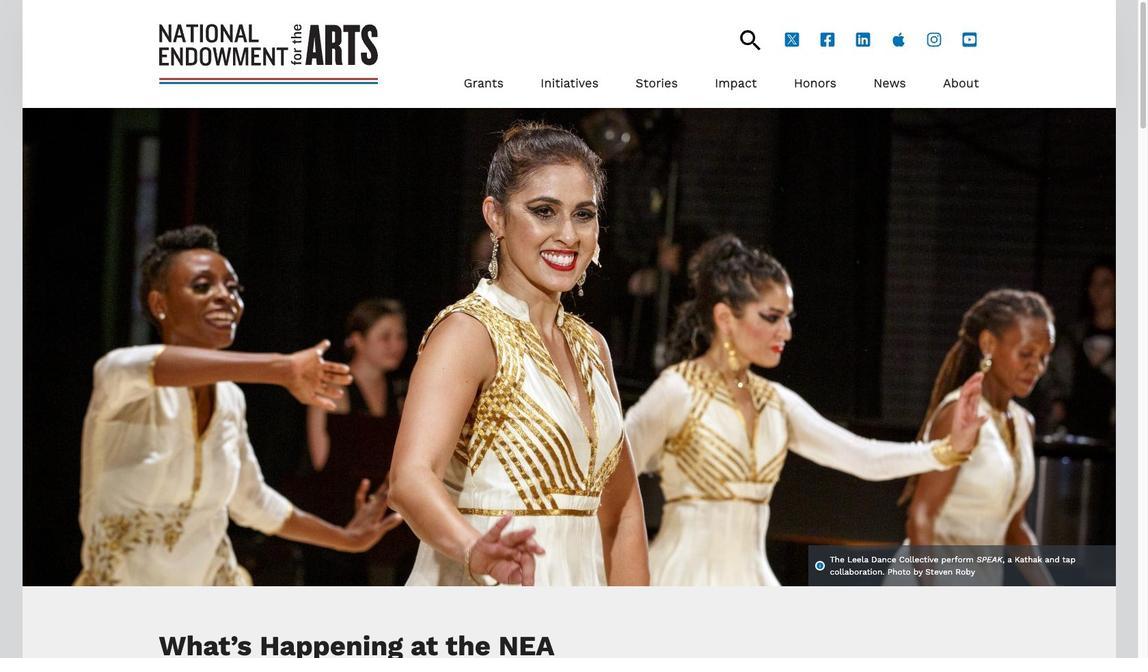 Task type: vqa. For each thing, say whether or not it's contained in the screenshot.
submit
no



Task type: describe. For each thing, give the bounding box(es) containing it.
4 menu item from the left
[[715, 72, 757, 95]]

1 menu item from the left
[[464, 72, 504, 95]]

national endowment for the arts logo image
[[159, 24, 378, 84]]

3 menu item from the left
[[636, 72, 678, 95]]

6 menu item from the left
[[874, 72, 906, 95]]

2 menu item from the left
[[541, 72, 599, 95]]

5 menu item from the left
[[794, 72, 837, 95]]



Task type: locate. For each thing, give the bounding box(es) containing it.
four women dressed in white dancing kathak style on stage. image
[[22, 108, 1116, 587]]

menu item
[[464, 72, 504, 95], [541, 72, 599, 95], [636, 72, 678, 95], [715, 72, 757, 95], [794, 72, 837, 95], [874, 72, 906, 95], [943, 72, 979, 95]]

menu bar
[[464, 51, 979, 95]]

7 menu item from the left
[[943, 72, 979, 95]]



